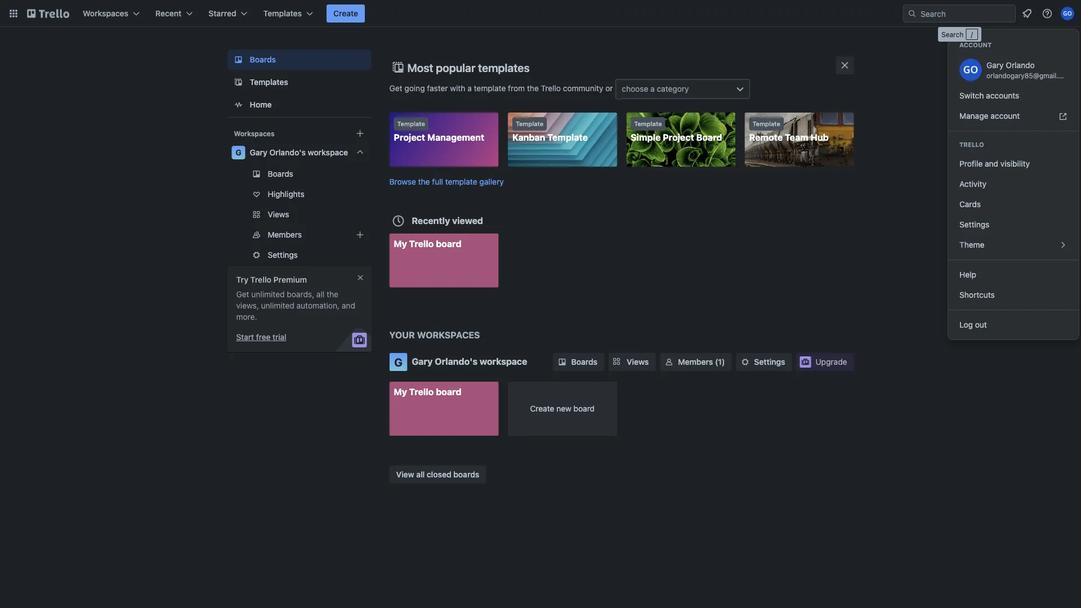 Task type: vqa. For each thing, say whether or not it's contained in the screenshot.
the rightmost Peterson's
no



Task type: describe. For each thing, give the bounding box(es) containing it.
template project management
[[394, 120, 484, 143]]

0 vertical spatial board
[[436, 238, 461, 249]]

0 horizontal spatial gary
[[250, 148, 267, 157]]

switch accounts
[[959, 91, 1019, 100]]

starred button
[[202, 5, 254, 23]]

upgrade
[[816, 357, 847, 367]]

1 vertical spatial settings link
[[227, 246, 371, 264]]

log out
[[959, 320, 987, 329]]

trial
[[273, 332, 286, 342]]

templates inside dropdown button
[[263, 9, 302, 18]]

switch accounts link
[[948, 86, 1079, 106]]

management
[[427, 132, 484, 143]]

home image
[[232, 98, 245, 111]]

all inside try trello premium get unlimited boards, all the views, unlimited automation, and more.
[[316, 290, 324, 299]]

accounts
[[986, 91, 1019, 100]]

template kanban template
[[512, 120, 588, 143]]

create for create new board
[[530, 404, 554, 413]]

boards,
[[287, 290, 314, 299]]

manage
[[959, 111, 988, 120]]

get going faster with a template from the trello community or
[[389, 83, 615, 93]]

0 vertical spatial boards
[[250, 55, 276, 64]]

hub
[[811, 132, 829, 143]]

template for project
[[397, 120, 425, 128]]

1 vertical spatial unlimited
[[261, 301, 294, 310]]

templates link
[[227, 72, 371, 92]]

members link
[[227, 226, 371, 244]]

gary orlando orlandogary85@gmail.com
[[986, 61, 1072, 79]]

1 vertical spatial g
[[394, 355, 402, 369]]

recent button
[[149, 5, 199, 23]]

search
[[941, 30, 964, 38]]

help
[[959, 270, 976, 279]]

1 vertical spatial workspace
[[480, 356, 527, 367]]

0 vertical spatial workspace
[[308, 148, 348, 157]]

members for members
[[268, 230, 302, 239]]

get inside try trello premium get unlimited boards, all the views, unlimited automation, and more.
[[236, 290, 249, 299]]

1 my from the top
[[394, 238, 407, 249]]

activity
[[959, 179, 987, 189]]

most popular templates
[[407, 61, 530, 74]]

0 vertical spatial unlimited
[[251, 290, 285, 299]]

0 vertical spatial gary orlando (garyorlando) image
[[1061, 7, 1074, 20]]

boards link for views
[[553, 353, 604, 371]]

view all closed boards button
[[389, 465, 486, 483]]

highlights link
[[227, 185, 371, 203]]

boards
[[453, 470, 479, 479]]

simple
[[631, 132, 661, 143]]

views for rightmost views link
[[627, 357, 649, 367]]

profile and visibility
[[959, 159, 1030, 168]]

log
[[959, 320, 973, 329]]

template right kanban
[[547, 132, 588, 143]]

choose
[[622, 84, 648, 93]]

out
[[975, 320, 987, 329]]

members for members (1)
[[678, 357, 713, 367]]

home
[[250, 100, 272, 109]]

add image
[[353, 228, 367, 242]]

most
[[407, 61, 433, 74]]

help link
[[948, 265, 1079, 285]]

gallery
[[479, 177, 504, 186]]

create for create
[[333, 9, 358, 18]]

template remote team hub
[[749, 120, 829, 143]]

category
[[657, 84, 689, 93]]

my trello board for 1st my trello board "link" from the top of the page
[[394, 238, 461, 249]]

theme button
[[948, 235, 1079, 255]]

project inside template simple project board
[[663, 132, 694, 143]]

1 horizontal spatial a
[[650, 84, 655, 93]]

all inside button
[[416, 470, 425, 479]]

kanban
[[512, 132, 545, 143]]

popular
[[436, 61, 475, 74]]

manage account
[[959, 111, 1020, 120]]

more.
[[236, 312, 257, 322]]

/
[[971, 30, 973, 38]]

workspaces button
[[76, 5, 146, 23]]

choose a category
[[622, 84, 689, 93]]

view all closed boards
[[396, 470, 479, 479]]

back to home image
[[27, 5, 69, 23]]

try trello premium get unlimited boards, all the views, unlimited automation, and more.
[[236, 275, 355, 322]]

recently viewed
[[412, 215, 483, 226]]

0 vertical spatial g
[[235, 148, 241, 157]]

new
[[556, 404, 571, 413]]

start free trial button
[[236, 332, 286, 343]]

1 vertical spatial templates
[[250, 77, 288, 87]]

upgrade button
[[796, 353, 854, 371]]

browse the full template gallery
[[389, 177, 504, 186]]

2 my from the top
[[394, 387, 407, 397]]

0 vertical spatial template
[[474, 83, 506, 93]]

create a workspace image
[[353, 127, 367, 140]]

community
[[563, 83, 603, 93]]

team
[[785, 132, 808, 143]]

template for kanban
[[516, 120, 543, 128]]

open information menu image
[[1042, 8, 1053, 19]]

create button
[[327, 5, 365, 23]]

browse
[[389, 177, 416, 186]]

template for remote
[[753, 120, 780, 128]]

theme
[[959, 240, 985, 249]]

try
[[236, 275, 248, 284]]

with
[[450, 83, 465, 93]]

gary inside gary orlando orlandogary85@gmail.com
[[986, 61, 1004, 70]]

visibility
[[1000, 159, 1030, 168]]

(1)
[[715, 357, 725, 367]]

browse the full template gallery link
[[389, 177, 504, 186]]

cards link
[[948, 194, 1079, 215]]

1 vertical spatial the
[[418, 177, 430, 186]]

orlando
[[1006, 61, 1035, 70]]

activity link
[[948, 174, 1079, 194]]

primary element
[[0, 0, 1081, 27]]

full
[[432, 177, 443, 186]]

trello inside try trello premium get unlimited boards, all the views, unlimited automation, and more.
[[250, 275, 271, 284]]

2 vertical spatial gary
[[412, 356, 433, 367]]

boards link for highlights
[[227, 165, 371, 183]]

free
[[256, 332, 270, 342]]

members (1)
[[678, 357, 725, 367]]

going
[[404, 83, 425, 93]]

account
[[991, 111, 1020, 120]]



Task type: locate. For each thing, give the bounding box(es) containing it.
template
[[474, 83, 506, 93], [445, 177, 477, 186]]

get
[[389, 83, 402, 93], [236, 290, 249, 299]]

my trello board for 2nd my trello board "link" from the top
[[394, 387, 461, 397]]

2 vertical spatial board
[[574, 404, 595, 413]]

1 vertical spatial and
[[342, 301, 355, 310]]

2 vertical spatial boards link
[[553, 353, 604, 371]]

0 vertical spatial workspaces
[[83, 9, 128, 18]]

1 horizontal spatial views
[[627, 357, 649, 367]]

the
[[527, 83, 539, 93], [418, 177, 430, 186], [327, 290, 338, 299]]

settings link right (1)
[[736, 353, 792, 371]]

g down your
[[394, 355, 402, 369]]

template inside template simple project board
[[634, 120, 662, 128]]

2 vertical spatial settings
[[754, 357, 785, 367]]

settings right (1)
[[754, 357, 785, 367]]

recent
[[155, 9, 181, 18]]

1 horizontal spatial g
[[394, 355, 402, 369]]

a right choose
[[650, 84, 655, 93]]

1 sm image from the left
[[557, 356, 568, 368]]

settings up theme
[[959, 220, 989, 229]]

template board image
[[232, 75, 245, 89]]

and right automation,
[[342, 301, 355, 310]]

0 horizontal spatial workspace
[[308, 148, 348, 157]]

2 vertical spatial the
[[327, 290, 338, 299]]

Search field
[[917, 5, 1015, 22]]

template up simple on the right top of page
[[634, 120, 662, 128]]

log out button
[[948, 315, 1079, 335]]

manage account link
[[948, 106, 1079, 126]]

gary
[[986, 61, 1004, 70], [250, 148, 267, 157], [412, 356, 433, 367]]

1 horizontal spatial settings link
[[736, 353, 792, 371]]

views link up members link
[[227, 206, 371, 224]]

view
[[396, 470, 414, 479]]

1 horizontal spatial settings
[[754, 357, 785, 367]]

1 my trello board link from the top
[[389, 233, 499, 287]]

0 vertical spatial members
[[268, 230, 302, 239]]

board
[[696, 132, 722, 143]]

templates up home at the top left of the page
[[250, 77, 288, 87]]

unlimited up the views,
[[251, 290, 285, 299]]

create
[[333, 9, 358, 18], [530, 404, 554, 413]]

workspaces
[[83, 9, 128, 18], [234, 130, 274, 137]]

0 horizontal spatial project
[[394, 132, 425, 143]]

closed
[[427, 470, 451, 479]]

project left board
[[663, 132, 694, 143]]

views link
[[227, 206, 371, 224], [609, 353, 656, 371]]

0 horizontal spatial workspaces
[[83, 9, 128, 18]]

settings link down members link
[[227, 246, 371, 264]]

1 horizontal spatial create
[[530, 404, 554, 413]]

1 project from the left
[[394, 132, 425, 143]]

and inside try trello premium get unlimited boards, all the views, unlimited automation, and more.
[[342, 301, 355, 310]]

gary orlando's workspace up highlights link
[[250, 148, 348, 157]]

views down highlights
[[268, 210, 289, 219]]

template simple project board
[[631, 120, 722, 143]]

0 horizontal spatial views
[[268, 210, 289, 219]]

my
[[394, 238, 407, 249], [394, 387, 407, 397]]

gary left orlando
[[986, 61, 1004, 70]]

1 horizontal spatial gary orlando's workspace
[[412, 356, 527, 367]]

from
[[508, 83, 525, 93]]

settings link
[[948, 215, 1079, 235], [227, 246, 371, 264], [736, 353, 792, 371]]

0 vertical spatial views
[[268, 210, 289, 219]]

gary orlando (garyorlando) image right open information menu image
[[1061, 7, 1074, 20]]

0 horizontal spatial all
[[316, 290, 324, 299]]

1 horizontal spatial project
[[663, 132, 694, 143]]

views,
[[236, 301, 259, 310]]

premium
[[273, 275, 307, 284]]

get up the views,
[[236, 290, 249, 299]]

2 horizontal spatial the
[[527, 83, 539, 93]]

highlights
[[268, 189, 304, 199]]

1 vertical spatial workspaces
[[234, 130, 274, 137]]

or
[[605, 83, 613, 93]]

orlando's up highlights
[[269, 148, 306, 157]]

unlimited down the boards, at top left
[[261, 301, 294, 310]]

0 vertical spatial my
[[394, 238, 407, 249]]

1 vertical spatial gary
[[250, 148, 267, 157]]

1 horizontal spatial workspace
[[480, 356, 527, 367]]

home link
[[227, 95, 371, 115]]

0 vertical spatial orlando's
[[269, 148, 306, 157]]

the left full
[[418, 177, 430, 186]]

views left sm icon
[[627, 357, 649, 367]]

1 vertical spatial views
[[627, 357, 649, 367]]

gary orlando (garyorlando) image
[[1061, 7, 1074, 20], [959, 59, 982, 81]]

g down home icon at the left top of the page
[[235, 148, 241, 157]]

0 horizontal spatial orlando's
[[269, 148, 306, 157]]

gary orlando's workspace down workspaces
[[412, 356, 527, 367]]

template down "templates"
[[474, 83, 506, 93]]

0 vertical spatial and
[[985, 159, 998, 168]]

1 horizontal spatial members
[[678, 357, 713, 367]]

the up automation,
[[327, 290, 338, 299]]

2 my trello board link from the top
[[389, 382, 499, 436]]

0 vertical spatial get
[[389, 83, 402, 93]]

account
[[959, 41, 992, 49]]

all
[[316, 290, 324, 299], [416, 470, 425, 479]]

the right the from
[[527, 83, 539, 93]]

shortcuts button
[[948, 285, 1079, 305]]

viewed
[[452, 215, 483, 226]]

workspace
[[308, 148, 348, 157], [480, 356, 527, 367]]

template
[[397, 120, 425, 128], [516, 120, 543, 128], [634, 120, 662, 128], [753, 120, 780, 128], [547, 132, 588, 143]]

boards up highlights
[[268, 169, 293, 178]]

settings link down the "activity" 'link'
[[948, 215, 1079, 235]]

boards link up templates link
[[227, 50, 371, 70]]

1 vertical spatial gary orlando's workspace
[[412, 356, 527, 367]]

orlando's
[[269, 148, 306, 157], [435, 356, 478, 367]]

gary orlando (garyorlando) image down account
[[959, 59, 982, 81]]

1 vertical spatial boards link
[[227, 165, 371, 183]]

0 horizontal spatial settings
[[268, 250, 298, 260]]

template up kanban
[[516, 120, 543, 128]]

0 horizontal spatial the
[[327, 290, 338, 299]]

0 horizontal spatial members
[[268, 230, 302, 239]]

boards right board image
[[250, 55, 276, 64]]

0 horizontal spatial sm image
[[557, 356, 568, 368]]

1 vertical spatial views link
[[609, 353, 656, 371]]

1 vertical spatial template
[[445, 177, 477, 186]]

2 project from the left
[[663, 132, 694, 143]]

orlando's down workspaces
[[435, 356, 478, 367]]

the for get going faster with a template from the trello community or
[[527, 83, 539, 93]]

1 vertical spatial my
[[394, 387, 407, 397]]

profile
[[959, 159, 983, 168]]

all up automation,
[[316, 290, 324, 299]]

0 vertical spatial gary
[[986, 61, 1004, 70]]

1 vertical spatial settings
[[268, 250, 298, 260]]

2 horizontal spatial settings link
[[948, 215, 1079, 235]]

templates
[[263, 9, 302, 18], [250, 77, 288, 87]]

0 vertical spatial templates
[[263, 9, 302, 18]]

project up the browse
[[394, 132, 425, 143]]

cards
[[959, 200, 981, 209]]

0 vertical spatial my trello board link
[[389, 233, 499, 287]]

settings for gary orlando's workspace the 'settings' link
[[754, 357, 785, 367]]

0 notifications image
[[1020, 7, 1034, 20]]

1 horizontal spatial orlando's
[[435, 356, 478, 367]]

0 vertical spatial the
[[527, 83, 539, 93]]

0 vertical spatial my trello board
[[394, 238, 461, 249]]

2 horizontal spatial gary
[[986, 61, 1004, 70]]

0 horizontal spatial a
[[467, 83, 472, 93]]

1 horizontal spatial sm image
[[740, 356, 751, 368]]

your
[[389, 330, 415, 340]]

settings link for trello
[[948, 215, 1079, 235]]

recently
[[412, 215, 450, 226]]

1 horizontal spatial all
[[416, 470, 425, 479]]

board image
[[232, 53, 245, 66]]

orlandogary85@gmail.com
[[986, 72, 1072, 79]]

and right profile on the top
[[985, 159, 998, 168]]

1 vertical spatial boards
[[268, 169, 293, 178]]

settings
[[959, 220, 989, 229], [268, 250, 298, 260], [754, 357, 785, 367]]

1 horizontal spatial the
[[418, 177, 430, 186]]

sm image right (1)
[[740, 356, 751, 368]]

views link left sm icon
[[609, 353, 656, 371]]

starred
[[208, 9, 236, 18]]

faster
[[427, 83, 448, 93]]

board
[[436, 238, 461, 249], [436, 387, 461, 397], [574, 404, 595, 413]]

project inside template project management
[[394, 132, 425, 143]]

1 my trello board from the top
[[394, 238, 461, 249]]

1 horizontal spatial and
[[985, 159, 998, 168]]

my trello board link
[[389, 233, 499, 287], [389, 382, 499, 436]]

sm image for settings
[[740, 356, 751, 368]]

profile and visibility link
[[948, 154, 1079, 174]]

start free trial
[[236, 332, 286, 342]]

create new board
[[530, 404, 595, 413]]

switch
[[959, 91, 984, 100]]

1 horizontal spatial gary
[[412, 356, 433, 367]]

0 horizontal spatial gary orlando (garyorlando) image
[[959, 59, 982, 81]]

trello
[[541, 83, 561, 93], [959, 141, 984, 148], [409, 238, 434, 249], [250, 275, 271, 284], [409, 387, 434, 397]]

my trello board
[[394, 238, 461, 249], [394, 387, 461, 397]]

0 vertical spatial create
[[333, 9, 358, 18]]

unlimited
[[251, 290, 285, 299], [261, 301, 294, 310]]

0 vertical spatial settings
[[959, 220, 989, 229]]

sm image for boards
[[557, 356, 568, 368]]

0 horizontal spatial create
[[333, 9, 358, 18]]

1 vertical spatial board
[[436, 387, 461, 397]]

0 horizontal spatial and
[[342, 301, 355, 310]]

a
[[467, 83, 472, 93], [650, 84, 655, 93]]

1 horizontal spatial gary orlando (garyorlando) image
[[1061, 7, 1074, 20]]

and
[[985, 159, 998, 168], [342, 301, 355, 310]]

boards for views
[[571, 357, 597, 367]]

templates
[[478, 61, 530, 74]]

1 vertical spatial all
[[416, 470, 425, 479]]

members left (1)
[[678, 357, 713, 367]]

0 vertical spatial boards link
[[227, 50, 371, 70]]

search image
[[908, 9, 917, 18]]

0 vertical spatial settings link
[[948, 215, 1079, 235]]

templates right starred dropdown button
[[263, 9, 302, 18]]

2 horizontal spatial settings
[[959, 220, 989, 229]]

views for leftmost views link
[[268, 210, 289, 219]]

all right view
[[416, 470, 425, 479]]

1 vertical spatial get
[[236, 290, 249, 299]]

your workspaces
[[389, 330, 480, 340]]

0 horizontal spatial settings link
[[227, 246, 371, 264]]

boards link up new
[[553, 353, 604, 371]]

boards link
[[227, 50, 371, 70], [227, 165, 371, 183], [553, 353, 604, 371]]

0 horizontal spatial views link
[[227, 206, 371, 224]]

1 horizontal spatial views link
[[609, 353, 656, 371]]

2 sm image from the left
[[740, 356, 751, 368]]

sm image up 'create new board'
[[557, 356, 568, 368]]

start
[[236, 332, 254, 342]]

members down highlights
[[268, 230, 302, 239]]

0 horizontal spatial g
[[235, 148, 241, 157]]

2 my trello board from the top
[[394, 387, 461, 397]]

0 vertical spatial views link
[[227, 206, 371, 224]]

shortcuts
[[959, 290, 995, 300]]

remote
[[749, 132, 783, 143]]

1 vertical spatial create
[[530, 404, 554, 413]]

template inside template project management
[[397, 120, 425, 128]]

template up remote
[[753, 120, 780, 128]]

settings for the 'settings' link to the middle
[[268, 250, 298, 260]]

1 horizontal spatial get
[[389, 83, 402, 93]]

g
[[235, 148, 241, 157], [394, 355, 402, 369]]

1 vertical spatial my trello board
[[394, 387, 461, 397]]

create inside button
[[333, 9, 358, 18]]

the inside try trello premium get unlimited boards, all the views, unlimited automation, and more.
[[327, 290, 338, 299]]

template right full
[[445, 177, 477, 186]]

1 vertical spatial orlando's
[[435, 356, 478, 367]]

get left going
[[389, 83, 402, 93]]

sm image
[[663, 356, 675, 368]]

2 vertical spatial settings link
[[736, 353, 792, 371]]

1 horizontal spatial workspaces
[[234, 130, 274, 137]]

the for try trello premium get unlimited boards, all the views, unlimited automation, and more.
[[327, 290, 338, 299]]

1 vertical spatial members
[[678, 357, 713, 367]]

a right with
[[467, 83, 472, 93]]

2 vertical spatial boards
[[571, 357, 597, 367]]

0 horizontal spatial get
[[236, 290, 249, 299]]

settings up premium
[[268, 250, 298, 260]]

automation,
[[296, 301, 340, 310]]

gary down home at the top left of the page
[[250, 148, 267, 157]]

boards for highlights
[[268, 169, 293, 178]]

0 vertical spatial gary orlando's workspace
[[250, 148, 348, 157]]

sm image
[[557, 356, 568, 368], [740, 356, 751, 368]]

1 vertical spatial my trello board link
[[389, 382, 499, 436]]

boards up new
[[571, 357, 597, 367]]

boards link up highlights link
[[227, 165, 371, 183]]

template for simple
[[634, 120, 662, 128]]

template down going
[[397, 120, 425, 128]]

template inside template remote team hub
[[753, 120, 780, 128]]

workspaces
[[417, 330, 480, 340]]

members
[[268, 230, 302, 239], [678, 357, 713, 367]]

settings link for gary orlando's workspace
[[736, 353, 792, 371]]

gary down your workspaces
[[412, 356, 433, 367]]

0 horizontal spatial gary orlando's workspace
[[250, 148, 348, 157]]

workspaces inside dropdown button
[[83, 9, 128, 18]]



